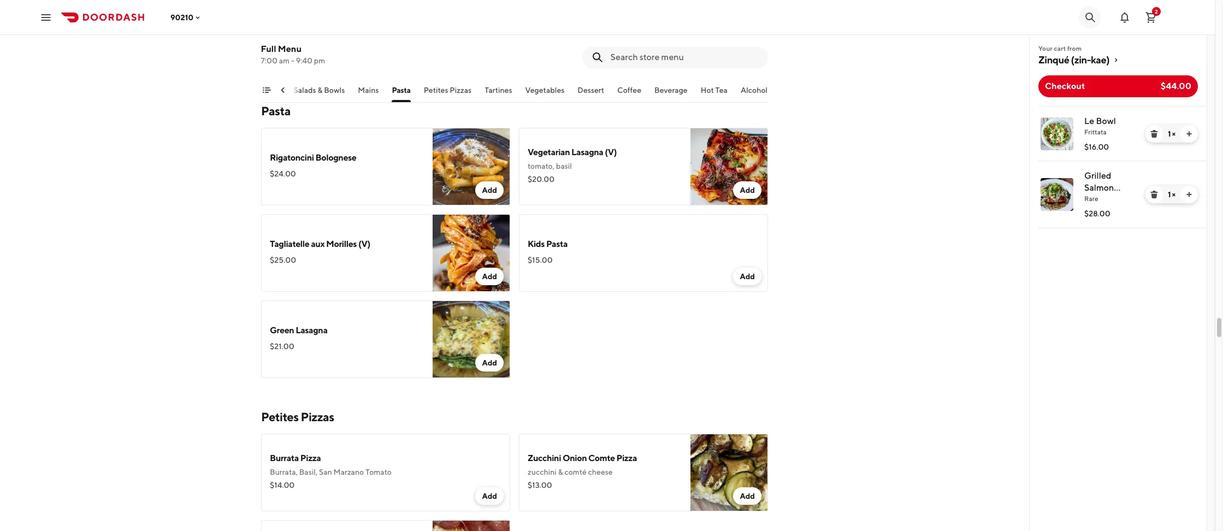Task type: vqa. For each thing, say whether or not it's contained in the screenshot.
Marlborough
no



Task type: describe. For each thing, give the bounding box(es) containing it.
hot tea
[[701, 86, 728, 95]]

salmon
[[1085, 182, 1114, 193]]

0 vertical spatial pasta
[[392, 86, 411, 95]]

comté
[[565, 468, 587, 476]]

(zin-
[[1071, 54, 1091, 66]]

with inside roasted vegetables-with mixed lettuces and fries.
[[597, 23, 612, 32]]

zinqué
[[1039, 54, 1070, 66]]

alcohol
[[741, 86, 768, 95]]

cheese
[[588, 468, 613, 476]]

cart
[[1054, 44, 1066, 52]]

tagliatelle aux morilles (v)
[[270, 239, 370, 249]]

and inside 'with mixed lettuces and fries $17.00'
[[339, 28, 352, 37]]

frittata
[[1085, 128, 1107, 136]]

tagliatelle
[[270, 239, 309, 249]]

lasagna for green
[[296, 325, 328, 335]]

$21.00
[[270, 342, 294, 351]]

zucchini onion comte pizza zucchini & comté cheese $13.00
[[528, 453, 637, 490]]

9:40
[[296, 56, 313, 65]]

0 horizontal spatial petites pizzas
[[261, 410, 334, 424]]

notification bell image
[[1118, 11, 1132, 24]]

show menu categories image
[[262, 86, 271, 95]]

(gf)
[[1107, 195, 1126, 205]]

salads
[[294, 86, 316, 95]]

plate
[[1085, 195, 1105, 205]]

green
[[270, 325, 294, 335]]

$14.00
[[270, 481, 295, 490]]

add button for vegetarian lasagna (v)
[[733, 181, 762, 199]]

with mixed lettuces and fries $17.00
[[270, 28, 369, 50]]

bowl
[[1096, 116, 1116, 126]]

zucchini onion comte pizza image
[[691, 434, 768, 511]]

coffee button
[[618, 85, 642, 102]]

basil,
[[299, 468, 318, 476]]

$13.00
[[528, 481, 552, 490]]

tomato,
[[528, 162, 555, 170]]

zinqué (zin-kae) link
[[1039, 54, 1198, 67]]

mains
[[358, 86, 379, 95]]

add button for green lasagna
[[476, 354, 504, 372]]

tomato
[[366, 468, 392, 476]]

full menu 7:00 am - 9:40 pm
[[261, 44, 326, 65]]

your cart from
[[1039, 44, 1082, 52]]

le bowl frittata
[[1085, 116, 1116, 136]]

2 button
[[1140, 6, 1162, 28]]

2
[[1155, 8, 1158, 14]]

morilles
[[326, 239, 357, 249]]

beverage
[[655, 86, 688, 95]]

& inside zucchini onion comte pizza zucchini & comté cheese $13.00
[[558, 468, 563, 476]]

tartines button
[[485, 85, 513, 102]]

1 for grilled salmon plate (gf)
[[1168, 190, 1171, 199]]

and inside roasted vegetables-with mixed lettuces and fries.
[[666, 23, 679, 32]]

pizzas inside button
[[450, 86, 472, 95]]

san
[[319, 468, 332, 476]]

mixed inside roasted vegetables-with mixed lettuces and fries.
[[614, 23, 635, 32]]

quiche lorraine image
[[433, 0, 510, 72]]

$28.00
[[1085, 209, 1111, 218]]

grilled salmon plate (gf) image
[[1041, 178, 1074, 211]]

roasted vegetables-with mixed lettuces and fries.
[[528, 23, 679, 43]]

grilled salmon plate (gf)
[[1085, 170, 1126, 205]]

dessert button
[[578, 85, 605, 102]]

basil
[[556, 162, 572, 170]]

2 items, open order cart image
[[1145, 11, 1158, 24]]

1 vertical spatial petites
[[261, 410, 299, 424]]

onion
[[563, 453, 587, 463]]

green lasagna image
[[433, 301, 510, 378]]

vegetarian
[[528, 147, 570, 157]]

mixed inside 'with mixed lettuces and fries $17.00'
[[287, 28, 308, 37]]

1 × for le bowl
[[1168, 129, 1176, 138]]

checkout
[[1045, 81, 1085, 91]]

90210
[[170, 13, 194, 22]]

kids
[[528, 239, 545, 249]]

kae)
[[1091, 54, 1110, 66]]

add for vegetarian lasagna (v)
[[740, 186, 755, 195]]

alcohol button
[[741, 85, 768, 102]]

hot
[[701, 86, 714, 95]]

open menu image
[[39, 11, 52, 24]]

zinqué (zin-kae)
[[1039, 54, 1110, 66]]

am
[[279, 56, 290, 65]]

7:00
[[261, 56, 278, 65]]

1 × for grilled salmon plate (gf)
[[1168, 190, 1176, 199]]

$44.00
[[1161, 81, 1192, 91]]

pizza inside zucchini onion comte pizza zucchini & comté cheese $13.00
[[617, 453, 637, 463]]

tagliatelle aux morilles (v) image
[[433, 214, 510, 292]]

2 vertical spatial pasta
[[546, 239, 568, 249]]

add inside burrata pizza burrata, basil, san marzano tomato $14.00 add
[[482, 492, 497, 500]]

1 vertical spatial pasta
[[261, 104, 291, 118]]

mains button
[[358, 85, 379, 102]]

marzano
[[334, 468, 364, 476]]

-
[[291, 56, 295, 65]]

0 horizontal spatial (v)
[[358, 239, 370, 249]]

$24.00
[[270, 169, 296, 178]]

lettuces inside roasted vegetables-with mixed lettuces and fries.
[[636, 23, 665, 32]]



Task type: locate. For each thing, give the bounding box(es) containing it.
list containing le bowl
[[1030, 106, 1207, 228]]

0 vertical spatial &
[[318, 86, 323, 95]]

1 horizontal spatial with
[[597, 23, 612, 32]]

your
[[1039, 44, 1053, 52]]

2 pizza from the left
[[617, 453, 637, 463]]

1 horizontal spatial and
[[666, 23, 679, 32]]

1 right remove item from cart icon
[[1168, 190, 1171, 199]]

dessert
[[578, 86, 605, 95]]

lettuces inside 'with mixed lettuces and fries $17.00'
[[309, 28, 338, 37]]

petites pizzas up burrata
[[261, 410, 334, 424]]

comte
[[589, 453, 615, 463]]

green lasagna
[[270, 325, 328, 335]]

pasta down scroll menu navigation left image
[[261, 104, 291, 118]]

0 vertical spatial 1 ×
[[1168, 129, 1176, 138]]

fries.
[[528, 34, 544, 43]]

pizza
[[300, 453, 321, 463], [617, 453, 637, 463]]

1 ×
[[1168, 129, 1176, 138], [1168, 190, 1176, 199]]

& inside button
[[318, 86, 323, 95]]

with inside 'with mixed lettuces and fries $17.00'
[[270, 28, 285, 37]]

1 vertical spatial &
[[558, 468, 563, 476]]

1 vertical spatial petites pizzas
[[261, 410, 334, 424]]

tartines
[[485, 86, 513, 95]]

ratatouille quiche (v) image
[[691, 0, 768, 72]]

vegetables-
[[556, 23, 597, 32]]

1 horizontal spatial lettuces
[[636, 23, 665, 32]]

pasta right mains
[[392, 86, 411, 95]]

add one to cart image
[[1185, 129, 1194, 138]]

90210 button
[[170, 13, 202, 22]]

with
[[597, 23, 612, 32], [270, 28, 285, 37]]

1 × right remove item from cart icon
[[1168, 190, 1176, 199]]

petites pizzas button
[[424, 85, 472, 102]]

rigatoncini bolognese
[[270, 152, 357, 163]]

pizza inside burrata pizza burrata, basil, san marzano tomato $14.00 add
[[300, 453, 321, 463]]

vegetarian lasagna (v) tomato, basil $20.00
[[528, 147, 617, 184]]

pm
[[314, 56, 326, 65]]

rigatoncini
[[270, 152, 314, 163]]

and
[[666, 23, 679, 32], [339, 28, 352, 37]]

lasagna for vegetarian
[[572, 147, 603, 157]]

salads & bowls
[[294, 86, 345, 95]]

2 1 × from the top
[[1168, 190, 1176, 199]]

0 vertical spatial lasagna
[[572, 147, 603, 157]]

1 vertical spatial lasagna
[[296, 325, 328, 335]]

hot tea button
[[701, 85, 728, 102]]

× left add one to cart image
[[1172, 129, 1176, 138]]

petites pizzas left tartines
[[424, 86, 472, 95]]

1 horizontal spatial pasta
[[392, 86, 411, 95]]

pepperoni pizza image
[[433, 520, 510, 531]]

(v) inside vegetarian lasagna (v) tomato, basil $20.00
[[605, 147, 617, 157]]

lasagna
[[572, 147, 603, 157], [296, 325, 328, 335]]

lettuces
[[636, 23, 665, 32], [309, 28, 338, 37]]

add one to cart image
[[1185, 190, 1194, 199]]

$16.00
[[1085, 143, 1109, 151]]

& left bowls in the left top of the page
[[318, 86, 323, 95]]

(v)
[[605, 147, 617, 157], [358, 239, 370, 249]]

add for rigatoncini bolognese
[[482, 186, 497, 195]]

pasta right kids
[[546, 239, 568, 249]]

1 horizontal spatial (v)
[[605, 147, 617, 157]]

lettuces up item search search field
[[636, 23, 665, 32]]

petites
[[424, 86, 449, 95], [261, 410, 299, 424]]

petites inside button
[[424, 86, 449, 95]]

burrata,
[[270, 468, 298, 476]]

2 1 from the top
[[1168, 190, 1171, 199]]

and up item search search field
[[666, 23, 679, 32]]

full
[[261, 44, 277, 54]]

beverage button
[[655, 85, 688, 102]]

0 horizontal spatial lettuces
[[309, 28, 338, 37]]

mixed
[[614, 23, 635, 32], [287, 28, 308, 37]]

from
[[1068, 44, 1082, 52]]

$15.00
[[528, 256, 553, 264]]

pasta
[[392, 86, 411, 95], [261, 104, 291, 118], [546, 239, 568, 249]]

0 horizontal spatial pizza
[[300, 453, 321, 463]]

1 horizontal spatial petites
[[424, 86, 449, 95]]

burrata
[[270, 453, 299, 463]]

pizza right comte
[[617, 453, 637, 463]]

remove item from cart image
[[1150, 129, 1159, 138]]

mixed up menu
[[287, 28, 308, 37]]

add
[[482, 186, 497, 195], [740, 186, 755, 195], [482, 272, 497, 281], [740, 272, 755, 281], [482, 358, 497, 367], [482, 492, 497, 500], [740, 492, 755, 500]]

vegetables
[[526, 86, 565, 95]]

×
[[1172, 129, 1176, 138], [1172, 190, 1176, 199]]

0 horizontal spatial mixed
[[287, 28, 308, 37]]

Item Search search field
[[611, 51, 759, 63]]

0 vertical spatial (v)
[[605, 147, 617, 157]]

1 horizontal spatial pizzas
[[450, 86, 472, 95]]

× for le bowl
[[1172, 129, 1176, 138]]

× for grilled salmon plate (gf)
[[1172, 190, 1176, 199]]

1 vertical spatial pizzas
[[301, 410, 334, 424]]

bolognese
[[316, 152, 357, 163]]

bowls
[[324, 86, 345, 95]]

2 horizontal spatial pasta
[[546, 239, 568, 249]]

1 horizontal spatial &
[[558, 468, 563, 476]]

scroll menu navigation left image
[[279, 86, 287, 95]]

burrata pizza burrata, basil, san marzano tomato $14.00 add
[[270, 453, 497, 500]]

rare
[[1085, 195, 1099, 203]]

&
[[318, 86, 323, 95], [558, 468, 563, 476]]

salads & bowls button
[[294, 85, 345, 102]]

0 horizontal spatial &
[[318, 86, 323, 95]]

1
[[1168, 129, 1171, 138], [1168, 190, 1171, 199]]

le bowl image
[[1041, 117, 1074, 150]]

1 right remove item from cart image
[[1168, 129, 1171, 138]]

menu
[[278, 44, 302, 54]]

lasagna right green
[[296, 325, 328, 335]]

1 for le bowl
[[1168, 129, 1171, 138]]

1 vertical spatial ×
[[1172, 190, 1176, 199]]

rigatoncini bolognese image
[[433, 128, 510, 205]]

zucchini
[[528, 453, 561, 463]]

roasted
[[528, 23, 554, 32]]

1 vertical spatial (v)
[[358, 239, 370, 249]]

1 × right remove item from cart image
[[1168, 129, 1176, 138]]

1 horizontal spatial mixed
[[614, 23, 635, 32]]

remove item from cart image
[[1150, 190, 1159, 199]]

1 pizza from the left
[[300, 453, 321, 463]]

1 × from the top
[[1172, 129, 1176, 138]]

0 vertical spatial pizzas
[[450, 86, 472, 95]]

list
[[1030, 106, 1207, 228]]

0 horizontal spatial with
[[270, 28, 285, 37]]

tea
[[716, 86, 728, 95]]

vegetables button
[[526, 85, 565, 102]]

fries
[[354, 28, 369, 37]]

lasagna up the basil
[[572, 147, 603, 157]]

add for tagliatelle aux morilles (v)
[[482, 272, 497, 281]]

petites pizzas
[[424, 86, 472, 95], [261, 410, 334, 424]]

2 × from the top
[[1172, 190, 1176, 199]]

0 horizontal spatial lasagna
[[296, 325, 328, 335]]

lasagna inside vegetarian lasagna (v) tomato, basil $20.00
[[572, 147, 603, 157]]

grilled
[[1085, 170, 1112, 181]]

add for green lasagna
[[482, 358, 497, 367]]

1 vertical spatial 1
[[1168, 190, 1171, 199]]

1 1 from the top
[[1168, 129, 1171, 138]]

0 horizontal spatial and
[[339, 28, 352, 37]]

1 horizontal spatial petites pizzas
[[424, 86, 472, 95]]

$25.00
[[270, 256, 296, 264]]

add button for tagliatelle aux morilles (v)
[[476, 268, 504, 285]]

1 vertical spatial 1 ×
[[1168, 190, 1176, 199]]

0 horizontal spatial pizzas
[[301, 410, 334, 424]]

0 horizontal spatial pasta
[[261, 104, 291, 118]]

add button for zucchini onion comte pizza
[[733, 487, 762, 505]]

aux
[[311, 239, 325, 249]]

vegetarian lasagna (v) image
[[691, 128, 768, 205]]

add button for rigatoncini bolognese
[[476, 181, 504, 199]]

1 1 × from the top
[[1168, 129, 1176, 138]]

0 horizontal spatial petites
[[261, 410, 299, 424]]

le
[[1085, 116, 1095, 126]]

and left fries at left
[[339, 28, 352, 37]]

add for zucchini onion comte pizza
[[740, 492, 755, 500]]

& left comté
[[558, 468, 563, 476]]

zucchini
[[528, 468, 557, 476]]

$20.00
[[528, 175, 555, 184]]

coffee
[[618, 86, 642, 95]]

add button
[[476, 181, 504, 199], [733, 181, 762, 199], [476, 268, 504, 285], [733, 268, 762, 285], [476, 354, 504, 372], [476, 487, 504, 505], [733, 487, 762, 505]]

0 vertical spatial petites
[[424, 86, 449, 95]]

1 horizontal spatial pizza
[[617, 453, 637, 463]]

pizza up the basil,
[[300, 453, 321, 463]]

mixed right the vegetables- in the left top of the page
[[614, 23, 635, 32]]

lettuces up pm
[[309, 28, 338, 37]]

0 vertical spatial 1
[[1168, 129, 1171, 138]]

× left add one to cart icon
[[1172, 190, 1176, 199]]

kids pasta
[[528, 239, 568, 249]]

0 vertical spatial petites pizzas
[[424, 86, 472, 95]]

1 horizontal spatial lasagna
[[572, 147, 603, 157]]

$17.00
[[270, 42, 293, 50]]

0 vertical spatial ×
[[1172, 129, 1176, 138]]



